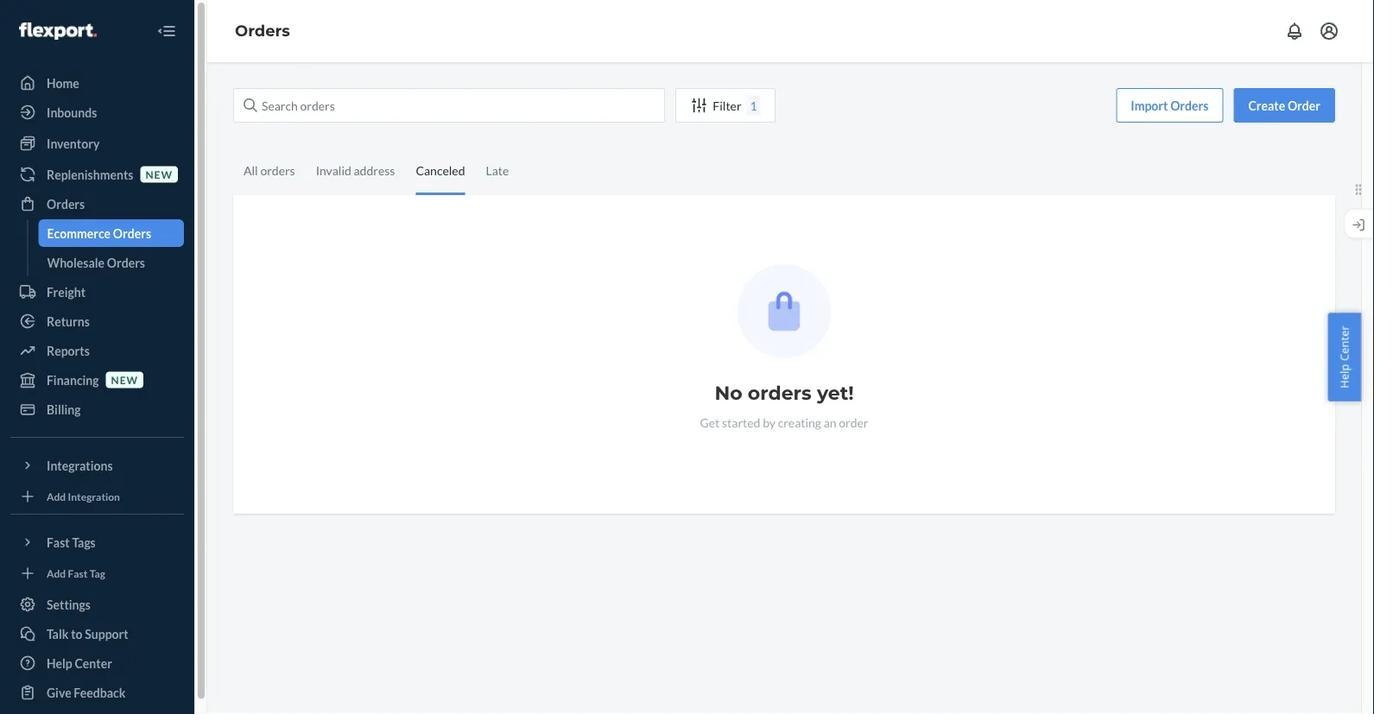 Task type: locate. For each thing, give the bounding box(es) containing it.
fast tags
[[47, 535, 96, 550]]

feedback
[[74, 686, 126, 700]]

orders
[[260, 163, 295, 178], [748, 382, 812, 405]]

0 horizontal spatial help
[[47, 656, 72, 671]]

integrations
[[47, 458, 113, 473]]

0 horizontal spatial help center
[[47, 656, 112, 671]]

fast left tags
[[47, 535, 70, 550]]

1 horizontal spatial new
[[146, 168, 173, 181]]

settings link
[[10, 591, 184, 619]]

0 vertical spatial center
[[1337, 326, 1353, 361]]

help center
[[1337, 326, 1353, 389], [47, 656, 112, 671]]

integrations button
[[10, 452, 184, 480]]

integration
[[68, 490, 120, 503]]

0 vertical spatial help
[[1337, 364, 1353, 389]]

give feedback button
[[10, 679, 184, 707]]

get started by creating an order
[[700, 415, 869, 430]]

2 add from the top
[[47, 567, 66, 580]]

orders up get started by creating an order
[[748, 382, 812, 405]]

new
[[146, 168, 173, 181], [111, 374, 138, 386]]

help center link
[[10, 650, 184, 677]]

new right replenishments
[[146, 168, 173, 181]]

0 vertical spatial orders
[[260, 163, 295, 178]]

orders up wholesale orders link at the top left of the page
[[113, 226, 151, 241]]

orders link
[[235, 21, 290, 40], [10, 190, 184, 218]]

orders right all
[[260, 163, 295, 178]]

fast tags button
[[10, 529, 184, 557]]

filter 1
[[713, 98, 758, 113]]

replenishments
[[47, 167, 133, 182]]

new down the reports link on the left of the page
[[111, 374, 138, 386]]

orders link up "ecommerce orders"
[[10, 190, 184, 218]]

0 vertical spatial add
[[47, 490, 66, 503]]

add inside "add integration" "link"
[[47, 490, 66, 503]]

0 horizontal spatial center
[[75, 656, 112, 671]]

ecommerce orders link
[[38, 219, 184, 247]]

late
[[486, 163, 509, 178]]

center
[[1337, 326, 1353, 361], [75, 656, 112, 671]]

1
[[751, 98, 758, 113]]

talk to support
[[47, 627, 128, 642]]

yet!
[[817, 382, 854, 405]]

1 vertical spatial new
[[111, 374, 138, 386]]

help
[[1337, 364, 1353, 389], [47, 656, 72, 671]]

home link
[[10, 69, 184, 97]]

1 vertical spatial add
[[47, 567, 66, 580]]

to
[[71, 627, 83, 642]]

0 vertical spatial orders link
[[235, 21, 290, 40]]

1 vertical spatial center
[[75, 656, 112, 671]]

orders down ecommerce orders link
[[107, 255, 145, 270]]

1 horizontal spatial help center
[[1337, 326, 1353, 389]]

inventory link
[[10, 130, 184, 157]]

1 horizontal spatial center
[[1337, 326, 1353, 361]]

ecommerce
[[47, 226, 111, 241]]

new for financing
[[111, 374, 138, 386]]

1 horizontal spatial help
[[1337, 364, 1353, 389]]

orders
[[235, 21, 290, 40], [1171, 98, 1209, 113], [47, 197, 85, 211], [113, 226, 151, 241], [107, 255, 145, 270]]

fast
[[47, 535, 70, 550], [68, 567, 88, 580]]

orders for import orders
[[1171, 98, 1209, 113]]

0 horizontal spatial orders
[[260, 163, 295, 178]]

0 vertical spatial help center
[[1337, 326, 1353, 389]]

center inside help center button
[[1337, 326, 1353, 361]]

freight link
[[10, 278, 184, 306]]

add
[[47, 490, 66, 503], [47, 567, 66, 580]]

an
[[824, 415, 837, 430]]

fast left tag
[[68, 567, 88, 580]]

0 horizontal spatial orders link
[[10, 190, 184, 218]]

help center inside help center link
[[47, 656, 112, 671]]

reports link
[[10, 337, 184, 365]]

0 vertical spatial new
[[146, 168, 173, 181]]

talk
[[47, 627, 69, 642]]

add inside add fast tag link
[[47, 567, 66, 580]]

inventory
[[47, 136, 100, 151]]

orders link up search image
[[235, 21, 290, 40]]

0 horizontal spatial new
[[111, 374, 138, 386]]

1 vertical spatial orders
[[748, 382, 812, 405]]

address
[[354, 163, 395, 178]]

order
[[1288, 98, 1321, 113]]

1 add from the top
[[47, 490, 66, 503]]

orders right the import
[[1171, 98, 1209, 113]]

0 vertical spatial fast
[[47, 535, 70, 550]]

create order
[[1249, 98, 1321, 113]]

add left integration
[[47, 490, 66, 503]]

1 horizontal spatial orders
[[748, 382, 812, 405]]

orders inside button
[[1171, 98, 1209, 113]]

add up settings
[[47, 567, 66, 580]]

inbounds link
[[10, 99, 184, 126]]

1 horizontal spatial orders link
[[235, 21, 290, 40]]

canceled
[[416, 163, 465, 178]]

1 vertical spatial help center
[[47, 656, 112, 671]]

all
[[244, 163, 258, 178]]



Task type: describe. For each thing, give the bounding box(es) containing it.
add integration link
[[10, 487, 184, 507]]

help inside button
[[1337, 364, 1353, 389]]

add for add fast tag
[[47, 567, 66, 580]]

add fast tag link
[[10, 563, 184, 584]]

financing
[[47, 373, 99, 388]]

billing
[[47, 402, 81, 417]]

no orders yet!
[[715, 382, 854, 405]]

wholesale
[[47, 255, 105, 270]]

home
[[47, 76, 79, 90]]

fast inside 'dropdown button'
[[47, 535, 70, 550]]

by
[[763, 415, 776, 430]]

add integration
[[47, 490, 120, 503]]

import
[[1131, 98, 1169, 113]]

help center inside help center button
[[1337, 326, 1353, 389]]

reports
[[47, 344, 90, 358]]

creating
[[778, 415, 822, 430]]

invalid
[[316, 163, 352, 178]]

orders for all
[[260, 163, 295, 178]]

import orders button
[[1117, 88, 1224, 123]]

import orders
[[1131, 98, 1209, 113]]

get
[[700, 415, 720, 430]]

wholesale orders link
[[38, 249, 184, 277]]

create
[[1249, 98, 1286, 113]]

invalid address
[[316, 163, 395, 178]]

create order link
[[1234, 88, 1336, 123]]

search image
[[244, 99, 258, 112]]

help center button
[[1329, 313, 1362, 402]]

returns
[[47, 314, 90, 329]]

add for add integration
[[47, 490, 66, 503]]

no
[[715, 382, 743, 405]]

new for replenishments
[[146, 168, 173, 181]]

talk to support button
[[10, 620, 184, 648]]

1 vertical spatial fast
[[68, 567, 88, 580]]

give feedback
[[47, 686, 126, 700]]

flexport logo image
[[19, 22, 97, 40]]

billing link
[[10, 396, 184, 423]]

inbounds
[[47, 105, 97, 120]]

freight
[[47, 285, 86, 299]]

tag
[[90, 567, 105, 580]]

orders up search image
[[235, 21, 290, 40]]

1 vertical spatial orders link
[[10, 190, 184, 218]]

returns link
[[10, 308, 184, 335]]

support
[[85, 627, 128, 642]]

orders for no
[[748, 382, 812, 405]]

all orders
[[244, 163, 295, 178]]

settings
[[47, 598, 91, 612]]

1 vertical spatial help
[[47, 656, 72, 671]]

started
[[722, 415, 761, 430]]

ecommerce orders
[[47, 226, 151, 241]]

tags
[[72, 535, 96, 550]]

open notifications image
[[1285, 21, 1306, 41]]

empty list image
[[738, 264, 832, 359]]

orders up ecommerce
[[47, 197, 85, 211]]

add fast tag
[[47, 567, 105, 580]]

order
[[839, 415, 869, 430]]

close navigation image
[[156, 21, 177, 41]]

center inside help center link
[[75, 656, 112, 671]]

filter
[[713, 98, 742, 113]]

give
[[47, 686, 71, 700]]

Search orders text field
[[233, 88, 665, 123]]

orders for wholesale orders
[[107, 255, 145, 270]]

open account menu image
[[1320, 21, 1340, 41]]

wholesale orders
[[47, 255, 145, 270]]

orders for ecommerce orders
[[113, 226, 151, 241]]



Task type: vqa. For each thing, say whether or not it's contained in the screenshot.
bottommost On-
no



